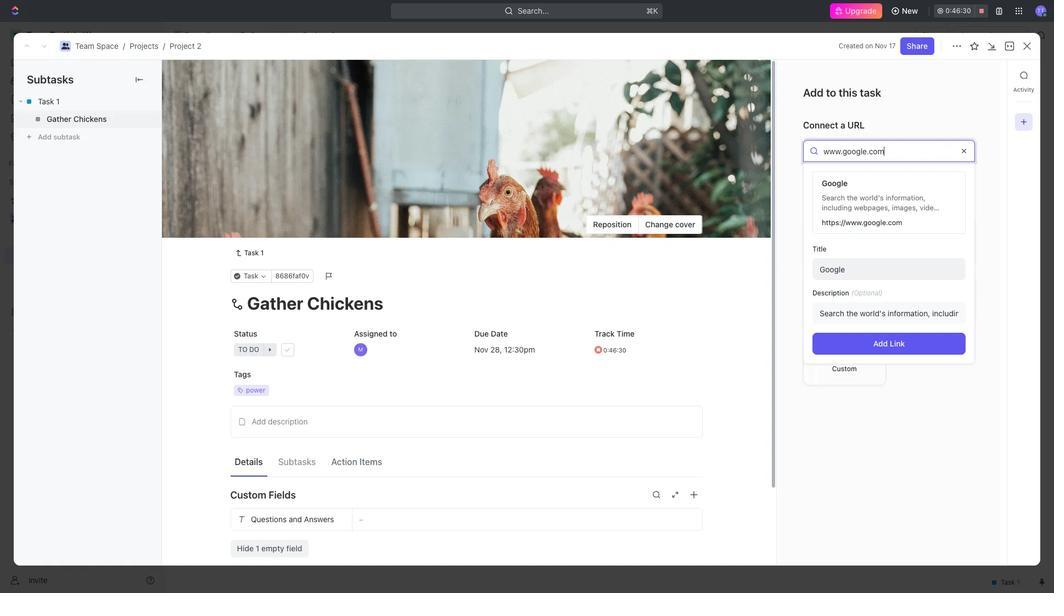 Task type: vqa. For each thing, say whether or not it's contained in the screenshot.
Planning to the top
no



Task type: describe. For each thing, give the bounding box(es) containing it.
to for assigned
[[389, 329, 397, 338]]

add left relationship on the right top of the page
[[803, 194, 820, 204]]

board link
[[203, 99, 226, 114]]

action
[[331, 457, 357, 466]]

8686faf0v button
[[271, 270, 313, 283]]

subtasks button
[[274, 452, 320, 471]]

custom fields
[[230, 489, 296, 501]]

change cover
[[645, 220, 695, 229]]

do
[[249, 345, 259, 354]]

description
[[813, 289, 849, 297]]

task sidebar navigation tab list
[[1012, 66, 1036, 131]]

calendar
[[280, 101, 313, 111]]

2 vertical spatial add task button
[[216, 227, 258, 241]]

spaces
[[9, 178, 32, 186]]

1 vertical spatial add task
[[295, 155, 324, 163]]

m button
[[351, 340, 462, 360]]

fields
[[269, 489, 296, 501]]

favorites
[[9, 159, 38, 167]]

gather
[[47, 114, 71, 124]]

task sidebar content section
[[774, 60, 1007, 566]]

0 vertical spatial project
[[303, 30, 329, 40]]

due date
[[474, 329, 508, 338]]

add down calendar link
[[295, 155, 308, 163]]

subtasks inside button
[[278, 457, 316, 466]]

add description button
[[234, 413, 699, 431]]

details
[[235, 457, 263, 466]]

8686faf0v
[[275, 272, 309, 280]]

0 horizontal spatial projects link
[[130, 41, 159, 51]]

sidebar navigation
[[0, 22, 164, 593]]

power button
[[230, 381, 342, 400]]

nov 28 , 12:30 pm
[[474, 345, 535, 354]]

1 horizontal spatial project 2 link
[[289, 29, 338, 42]]

inbox link
[[4, 72, 159, 90]]

tags
[[234, 370, 251, 379]]

0:46:30 for 0:46:30 button
[[946, 7, 971, 15]]

items
[[360, 457, 382, 466]]

automations button
[[955, 27, 1011, 43]]

docs
[[26, 94, 44, 104]]

add to this task
[[803, 86, 882, 99]]

empty
[[261, 544, 284, 553]]

time
[[617, 329, 634, 338]]

reposition
[[593, 220, 632, 229]]

Edit task name text field
[[230, 293, 703, 314]]

upgrade link
[[830, 3, 882, 19]]

link
[[890, 339, 905, 348]]

favorites button
[[4, 157, 42, 170]]

to inside dropdown button
[[238, 345, 247, 354]]

assigned
[[354, 329, 387, 338]]

reposition button
[[587, 216, 639, 233]]

custom fields element
[[230, 508, 703, 557]]

share button right 17
[[900, 37, 935, 55]]

add down task 2
[[221, 229, 235, 238]]

1 horizontal spatial nov
[[875, 42, 887, 50]]

1 button for 2
[[247, 209, 262, 220]]

add inside add description button
[[252, 417, 266, 426]]

track
[[594, 329, 615, 338]]

new button
[[887, 2, 925, 20]]

field
[[286, 544, 302, 553]]

tt button
[[1032, 2, 1050, 20]]

description ( optional )
[[813, 289, 883, 297]]

share for share button under new
[[922, 30, 943, 40]]

28
[[490, 345, 500, 354]]

user group image for right team space 'link'
[[174, 32, 181, 38]]

questions and answers
[[251, 515, 334, 524]]

2 vertical spatial task 1
[[244, 249, 264, 257]]

add task for bottommost the 'add task' button
[[221, 229, 254, 238]]

change cover button
[[639, 216, 702, 233]]

connect
[[803, 120, 838, 130]]

invite
[[29, 575, 48, 585]]

tt
[[1038, 7, 1045, 14]]

pm
[[524, 345, 535, 354]]

in
[[204, 155, 211, 163]]

team space / projects / project 2
[[75, 41, 201, 51]]

change
[[645, 220, 673, 229]]

to for add
[[826, 86, 836, 99]]

1 vertical spatial project
[[170, 41, 195, 51]]

task button
[[230, 270, 271, 283]]

add inside add link button
[[873, 339, 888, 348]]

1 vertical spatial user group image
[[61, 43, 69, 49]]

)
[[880, 289, 883, 297]]

⌘k
[[647, 6, 659, 15]]

1 horizontal spatial projects
[[251, 30, 280, 40]]

cover
[[675, 220, 695, 229]]

0 horizontal spatial team space link
[[75, 41, 119, 51]]

– button
[[352, 508, 702, 530]]

Enter a title... field
[[813, 258, 966, 280]]

1 button for 1
[[246, 190, 261, 201]]

hide for hide
[[570, 128, 585, 137]]

0 vertical spatial subtasks
[[27, 73, 74, 86]]

and inside task sidebar content 'section'
[[946, 169, 957, 177]]

1 vertical spatial add task button
[[282, 153, 328, 166]]

1 horizontal spatial team space link
[[171, 29, 231, 42]]

gather chickens link
[[14, 110, 161, 128]]

1 horizontal spatial task 1
[[221, 191, 244, 200]]

team space
[[185, 30, 228, 40]]

0 vertical spatial task 1 link
[[14, 93, 161, 110]]

track time
[[594, 329, 634, 338]]

search...
[[518, 6, 549, 15]]

in progress
[[204, 155, 248, 163]]

add relationship
[[803, 194, 873, 204]]

automations
[[960, 30, 1006, 40]]

list
[[247, 101, 260, 111]]

connect a url
[[803, 120, 865, 130]]

add subtask button
[[14, 128, 161, 146]]



Task type: locate. For each thing, give the bounding box(es) containing it.
1 horizontal spatial subtasks
[[278, 457, 316, 466]]

0 vertical spatial custom
[[832, 364, 857, 373]]

gantt link
[[371, 99, 393, 114]]

1 inside custom fields 'element'
[[256, 544, 259, 553]]

subtasks down home
[[27, 73, 74, 86]]

0 vertical spatial 0:46:30
[[946, 7, 971, 15]]

1 horizontal spatial task 1 link
[[230, 247, 268, 260]]

2 vertical spatial project
[[191, 65, 240, 83]]

0 vertical spatial nov
[[875, 42, 887, 50]]

power
[[246, 386, 265, 394]]

1 vertical spatial team
[[75, 41, 94, 51]]

this
[[839, 86, 858, 99]]

1 horizontal spatial space
[[206, 30, 228, 40]]

0 horizontal spatial to
[[238, 345, 247, 354]]

upgrade
[[845, 6, 877, 15]]

1 button right task 2
[[247, 209, 262, 220]]

and inside custom fields 'element'
[[289, 515, 302, 524]]

nov
[[875, 42, 887, 50], [474, 345, 488, 354]]

share right 17
[[907, 41, 928, 51]]

user group image
[[174, 32, 181, 38], [61, 43, 69, 49], [11, 215, 19, 222]]

task 1 up the task dropdown button at left
[[244, 249, 264, 257]]

task 1 up task 2
[[221, 191, 244, 200]]

task
[[991, 70, 1008, 80], [38, 97, 54, 106], [309, 155, 324, 163], [221, 191, 238, 200], [221, 210, 238, 219], [238, 229, 254, 238], [244, 249, 259, 257], [244, 272, 258, 280]]

1 horizontal spatial project 2
[[303, 30, 335, 40]]

1 horizontal spatial team
[[185, 30, 204, 40]]

2 horizontal spatial to
[[826, 86, 836, 99]]

1 vertical spatial projects
[[130, 41, 159, 51]]

to do
[[238, 345, 259, 354]]

1 horizontal spatial projects link
[[237, 29, 283, 42]]

1 horizontal spatial user group image
[[61, 43, 69, 49]]

0 vertical spatial to
[[826, 86, 836, 99]]

add inside add subtask button
[[38, 132, 51, 141]]

1 vertical spatial project 2
[[191, 65, 256, 83]]

and left answers
[[289, 515, 302, 524]]

1 horizontal spatial hide
[[570, 128, 585, 137]]

0 vertical spatial projects
[[251, 30, 280, 40]]

0 horizontal spatial task 1 link
[[14, 93, 161, 110]]

and
[[946, 169, 957, 177], [289, 515, 302, 524]]

nov left 17
[[875, 42, 887, 50]]

questions
[[251, 515, 286, 524]]

2 horizontal spatial task 1
[[244, 249, 264, 257]]

0 horizontal spatial add task button
[[216, 227, 258, 241]]

calendar link
[[278, 99, 313, 114]]

chickens
[[73, 114, 107, 124]]

1 vertical spatial custom
[[230, 489, 266, 501]]

task inside the task dropdown button
[[244, 272, 258, 280]]

1 vertical spatial hide
[[237, 544, 254, 553]]

0 vertical spatial and
[[946, 169, 957, 177]]

task 1 up dashboards
[[38, 97, 60, 106]]

user group image for tree in sidebar navigation
[[11, 215, 19, 222]]

add down automations 'button'
[[975, 70, 989, 80]]

custom for custom
[[832, 364, 857, 373]]

task 1 link up the task dropdown button at left
[[230, 247, 268, 260]]

1 vertical spatial subtasks
[[278, 457, 316, 466]]

1 button down the progress
[[246, 190, 261, 201]]

1 horizontal spatial custom
[[832, 364, 857, 373]]

hide 1 empty field
[[237, 544, 302, 553]]

project 2 link
[[289, 29, 338, 42], [170, 41, 201, 51]]

nov left 28
[[474, 345, 488, 354]]

0 vertical spatial user group image
[[174, 32, 181, 38]]

hide inside custom fields 'element'
[[237, 544, 254, 553]]

to left this
[[826, 86, 836, 99]]

17
[[889, 42, 896, 50]]

space inside 'link'
[[206, 30, 228, 40]]

1 vertical spatial share
[[907, 41, 928, 51]]

status
[[234, 329, 257, 338]]

0:46:30 for 0:46:30 dropdown button
[[603, 346, 626, 353]]

subtasks up fields
[[278, 457, 316, 466]]

task
[[860, 86, 882, 99]]

0 horizontal spatial subtasks
[[27, 73, 74, 86]]

0 vertical spatial 1 button
[[246, 190, 261, 201]]

0 vertical spatial task 1
[[38, 97, 60, 106]]

add left link
[[873, 339, 888, 348]]

(
[[851, 289, 854, 297]]

Enter a description... field
[[813, 302, 966, 324]]

and left more
[[946, 169, 957, 177]]

0 horizontal spatial team
[[75, 41, 94, 51]]

hide for hide 1 empty field
[[237, 544, 254, 553]]

projects link
[[237, 29, 283, 42], [130, 41, 159, 51]]

share down new button
[[922, 30, 943, 40]]

add link
[[873, 339, 905, 348]]

due
[[474, 329, 489, 338]]

team
[[185, 30, 204, 40], [75, 41, 94, 51]]

1 horizontal spatial add task
[[295, 155, 324, 163]]

0 vertical spatial add task
[[975, 70, 1008, 80]]

tree inside sidebar navigation
[[4, 191, 159, 339]]

add task button
[[968, 66, 1015, 84], [282, 153, 328, 166], [216, 227, 258, 241]]

0:46:30
[[946, 7, 971, 15], [603, 346, 626, 353]]

add task button up activity
[[968, 66, 1015, 84]]

to do button
[[230, 340, 342, 360]]

action items
[[331, 457, 382, 466]]

add task left task sidebar navigation tab list at the top
[[975, 70, 1008, 80]]

add task down task 2
[[221, 229, 254, 238]]

project 2
[[303, 30, 335, 40], [191, 65, 256, 83]]

hide
[[570, 128, 585, 137], [237, 544, 254, 553]]

task 2
[[221, 210, 245, 219]]

1 vertical spatial space
[[96, 41, 119, 51]]

team inside 'link'
[[185, 30, 204, 40]]

0 horizontal spatial project 2 link
[[170, 41, 201, 51]]

details button
[[230, 452, 267, 471]]

custom
[[832, 364, 857, 373], [230, 489, 266, 501]]

to up "m" dropdown button
[[389, 329, 397, 338]]

optional
[[854, 289, 880, 297]]

2
[[331, 30, 335, 40], [197, 41, 201, 51], [243, 65, 252, 83], [261, 155, 265, 163], [240, 210, 245, 219]]

0 vertical spatial project 2
[[303, 30, 335, 40]]

1 horizontal spatial add task button
[[282, 153, 328, 166]]

assignees button
[[444, 126, 495, 139]]

assigned to
[[354, 329, 397, 338]]

subtasks
[[27, 73, 74, 86], [278, 457, 316, 466]]

list link
[[244, 99, 260, 114]]

,
[[500, 345, 502, 354]]

0 horizontal spatial project 2
[[191, 65, 256, 83]]

add task for the 'add task' button to the top
[[975, 70, 1008, 80]]

google
[[822, 179, 848, 188]]

dashboards
[[26, 113, 69, 122]]

0 horizontal spatial custom
[[230, 489, 266, 501]]

home
[[26, 57, 47, 66]]

custom fields button
[[230, 482, 703, 508]]

m
[[358, 346, 363, 353]]

0 horizontal spatial projects
[[130, 41, 159, 51]]

and more
[[946, 169, 975, 177]]

0:46:30 down track time
[[603, 346, 626, 353]]

2 vertical spatial add task
[[221, 229, 254, 238]]

tree
[[4, 191, 159, 339]]

0 vertical spatial hide
[[570, 128, 585, 137]]

created
[[839, 42, 864, 50]]

created on nov 17
[[839, 42, 896, 50]]

0:46:30 inside 0:46:30 dropdown button
[[603, 346, 626, 353]]

0 horizontal spatial user group image
[[11, 215, 19, 222]]

12:30
[[504, 345, 524, 354]]

0 horizontal spatial task 1
[[38, 97, 60, 106]]

user group image inside team space 'link'
[[174, 32, 181, 38]]

1 vertical spatial task 1 link
[[230, 247, 268, 260]]

0 horizontal spatial 0:46:30
[[603, 346, 626, 353]]

2 horizontal spatial add task
[[975, 70, 1008, 80]]

1 vertical spatial to
[[389, 329, 397, 338]]

1 vertical spatial nov
[[474, 345, 488, 354]]

task 1 link up chickens
[[14, 93, 161, 110]]

0 horizontal spatial hide
[[237, 544, 254, 553]]

activity
[[1014, 86, 1035, 93]]

add task button down calendar link
[[282, 153, 328, 166]]

to inside task sidebar content 'section'
[[826, 86, 836, 99]]

to left the do
[[238, 345, 247, 354]]

custom button
[[803, 333, 886, 385]]

custom inside dropdown button
[[230, 489, 266, 501]]

add
[[975, 70, 989, 80], [803, 86, 824, 99], [38, 132, 51, 141], [295, 155, 308, 163], [803, 194, 820, 204], [221, 229, 235, 238], [873, 339, 888, 348], [252, 417, 266, 426]]

user group image inside tree
[[11, 215, 19, 222]]

url
[[848, 120, 865, 130]]

user group image up home 'link'
[[61, 43, 69, 49]]

subtask
[[53, 132, 80, 141]]

team for team space
[[185, 30, 204, 40]]

new
[[902, 6, 918, 15]]

0 vertical spatial space
[[206, 30, 228, 40]]

relationship
[[822, 194, 873, 204]]

custom inside dropdown button
[[832, 364, 857, 373]]

hide inside button
[[570, 128, 585, 137]]

1 vertical spatial task 1
[[221, 191, 244, 200]]

task 1 link
[[14, 93, 161, 110], [230, 247, 268, 260]]

1 vertical spatial 1 button
[[247, 209, 262, 220]]

2 vertical spatial to
[[238, 345, 247, 354]]

–
[[359, 515, 363, 524]]

1 horizontal spatial 0:46:30
[[946, 7, 971, 15]]

team for team space / projects / project 2
[[75, 41, 94, 51]]

0:46:30 up automations
[[946, 7, 971, 15]]

table
[[333, 101, 353, 111]]

1 horizontal spatial and
[[946, 169, 957, 177]]

docs link
[[4, 91, 159, 108]]

/
[[233, 30, 235, 40], [285, 30, 287, 40], [123, 41, 125, 51], [163, 41, 165, 51]]

space for team space / projects / project 2
[[96, 41, 119, 51]]

assignees
[[458, 128, 490, 137]]

0 vertical spatial share
[[922, 30, 943, 40]]

action items button
[[327, 452, 387, 471]]

projects
[[251, 30, 280, 40], [130, 41, 159, 51]]

share button down new
[[915, 26, 950, 44]]

gather chickens
[[47, 114, 107, 124]]

user group image down spaces
[[11, 215, 19, 222]]

hide button
[[566, 126, 589, 139]]

1 vertical spatial and
[[289, 515, 302, 524]]

add link button
[[813, 333, 966, 355]]

2 vertical spatial user group image
[[11, 215, 19, 222]]

add task button down task 2
[[216, 227, 258, 241]]

add left description at the left bottom
[[252, 417, 266, 426]]

to
[[826, 86, 836, 99], [389, 329, 397, 338], [238, 345, 247, 354]]

0:46:30 button
[[591, 340, 703, 360]]

0 horizontal spatial nov
[[474, 345, 488, 354]]

Paste any link... text field
[[803, 140, 975, 162]]

custom down add link button
[[832, 364, 857, 373]]

custom up questions
[[230, 489, 266, 501]]

0 horizontal spatial space
[[96, 41, 119, 51]]

1 horizontal spatial to
[[389, 329, 397, 338]]

a
[[841, 120, 846, 130]]

table link
[[331, 99, 353, 114]]

user group image left team space
[[174, 32, 181, 38]]

share for share button to the right of 17
[[907, 41, 928, 51]]

2 horizontal spatial user group image
[[174, 32, 181, 38]]

add down dashboards
[[38, 132, 51, 141]]

progress
[[212, 155, 248, 163]]

Search tasks... text field
[[918, 125, 1027, 141]]

0 vertical spatial add task button
[[968, 66, 1015, 84]]

2 horizontal spatial add task button
[[968, 66, 1015, 84]]

0 horizontal spatial and
[[289, 515, 302, 524]]

add task down calendar at the top left of the page
[[295, 155, 324, 163]]

add up connect
[[803, 86, 824, 99]]

team space link
[[171, 29, 231, 42], [75, 41, 119, 51]]

0:46:30 inside 0:46:30 button
[[946, 7, 971, 15]]

space for team space
[[206, 30, 228, 40]]

gantt
[[373, 101, 393, 111]]

0 vertical spatial team
[[185, 30, 204, 40]]

0 horizontal spatial add task
[[221, 229, 254, 238]]

more
[[959, 169, 975, 177]]

custom for custom fields
[[230, 489, 266, 501]]

1 vertical spatial 0:46:30
[[603, 346, 626, 353]]



